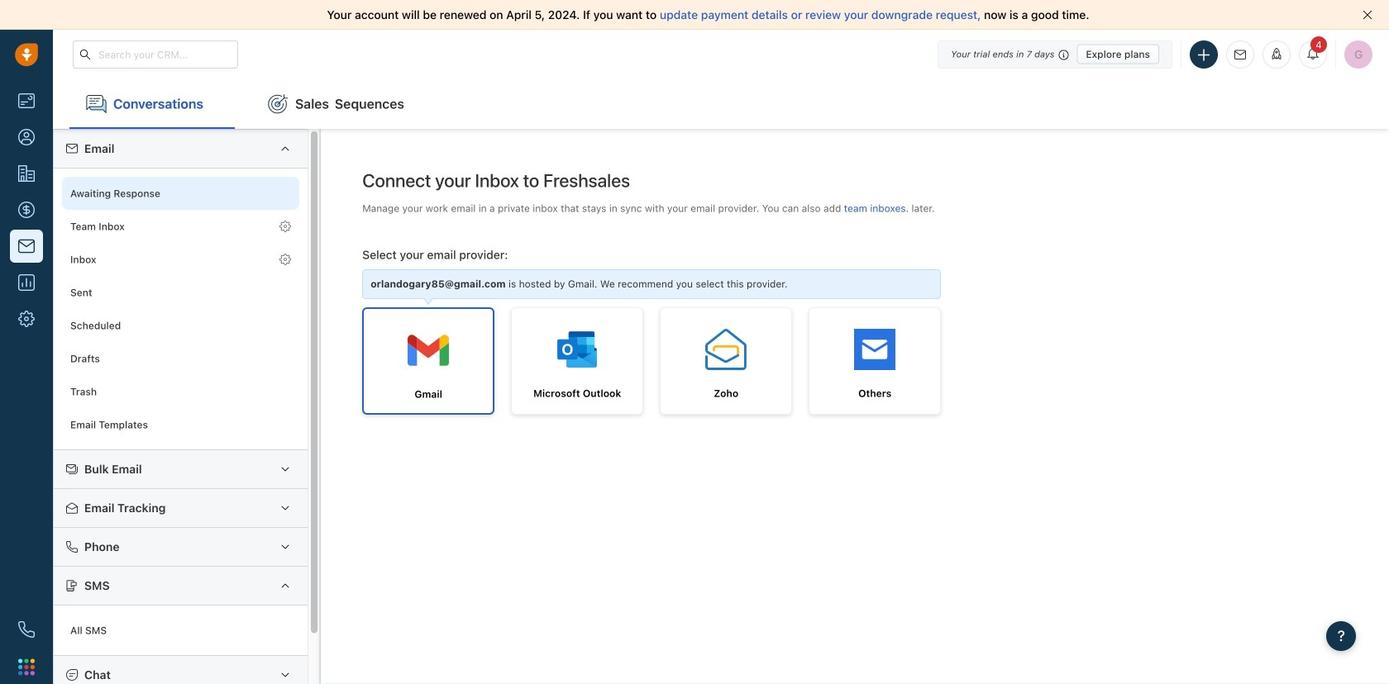 Task type: describe. For each thing, give the bounding box(es) containing it.
close image
[[1363, 10, 1373, 20]]

freshworks switcher image
[[18, 659, 35, 676]]

Search your CRM... text field
[[73, 41, 238, 69]]

send email image
[[1235, 49, 1246, 60]]



Task type: vqa. For each thing, say whether or not it's contained in the screenshot.
the Freshworks Switcher "Image"
yes



Task type: locate. For each thing, give the bounding box(es) containing it.
what's new image
[[1271, 48, 1283, 60]]

phone element
[[10, 614, 43, 647]]

tab list
[[53, 79, 1390, 129]]

phone image
[[18, 622, 35, 639]]



